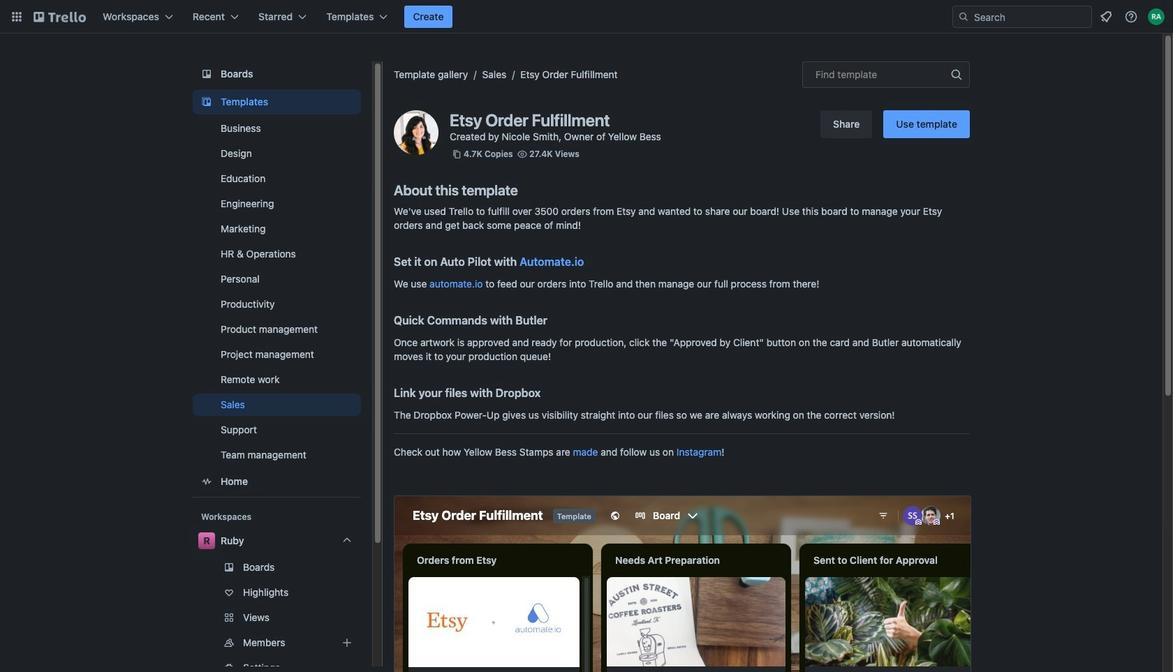 Task type: locate. For each thing, give the bounding box(es) containing it.
add image
[[339, 635, 355, 652]]

1 forward image from the top
[[358, 610, 375, 626]]

forward image up forward icon
[[358, 610, 375, 626]]

1 vertical spatial forward image
[[358, 635, 375, 652]]

nicole smith, owner of yellow bess image
[[394, 110, 439, 155]]

0 notifications image
[[1098, 8, 1115, 25]]

forward image right "add" 'icon'
[[358, 635, 375, 652]]

None field
[[802, 61, 970, 88]]

2 forward image from the top
[[358, 635, 375, 652]]

forward image
[[358, 610, 375, 626], [358, 635, 375, 652]]

0 vertical spatial forward image
[[358, 610, 375, 626]]

board image
[[198, 66, 215, 82]]



Task type: vqa. For each thing, say whether or not it's contained in the screenshot.
'We're'
no



Task type: describe. For each thing, give the bounding box(es) containing it.
back to home image
[[34, 6, 86, 28]]

search image
[[958, 11, 969, 22]]

home image
[[198, 473, 215, 490]]

template board image
[[198, 94, 215, 110]]

ruby anderson (rubyanderson7) image
[[1148, 8, 1165, 25]]

Search field
[[969, 7, 1091, 27]]

forward image
[[358, 660, 375, 672]]

primary element
[[0, 0, 1173, 34]]

open information menu image
[[1124, 10, 1138, 24]]



